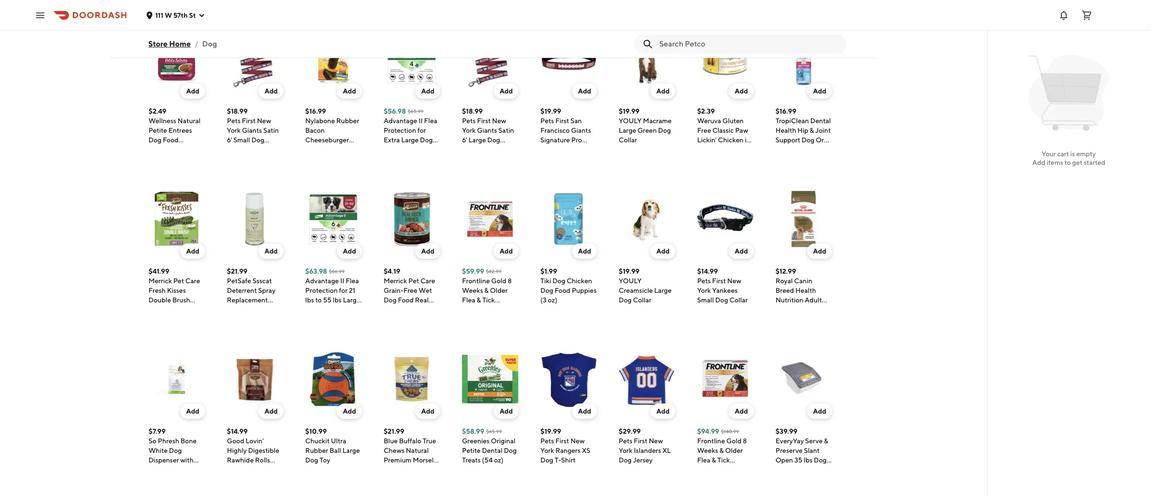 Task type: describe. For each thing, give the bounding box(es) containing it.
$2.39 weruva gluten free classic paw lickin' chicken in gravy dog food (5.5 oz)
[[697, 107, 751, 163]]

bags
[[163, 466, 178, 474]]

store
[[149, 39, 168, 48]]

$14.99 for pets
[[697, 267, 718, 275]]

6' for small
[[227, 136, 232, 144]]

large inside $19.99 youly macrame large green dog collar
[[619, 127, 636, 134]]

dog inside $18.99 pets first new york giants satin 6' large dog leash (large)
[[487, 136, 500, 144]]

add for $58.99 $65.99 greenies original petite dental dog treats (54 oz)
[[500, 407, 513, 415]]

for inside $63.98 $86.99 advantage ii flea protection for 21 lbs to 55 lbs large dogs (6 ct)
[[339, 287, 348, 294]]

empty
[[1077, 150, 1096, 158]]

extra inside $56.98 $65.99 advantage ii flea protection for extra large dogs over 55 lbs (4 ct)
[[384, 136, 400, 144]]

for inside $94.99 $140.99 frontline gold 8 weeks & older flea & tick treatment for extra large dogs 89-132 lbs (6 ct)
[[730, 466, 739, 474]]

pets first san francisco giants signature pro large dog collar image
[[541, 31, 597, 87]]

green
[[638, 127, 657, 134]]

$10.99
[[305, 428, 327, 435]]

dogs inside $94.99 $140.99 frontline gold 8 weeks & older flea & tick treatment for extra large dogs 89-132 lbs (6 ct)
[[734, 475, 749, 483]]

small inside $18.99 pets first new york giants satin 6' small dog leash (small)
[[233, 136, 250, 144]]

large inside $19.99 pets first san francisco giants signature pro large dog collar
[[541, 146, 558, 153]]

giants for (large)
[[477, 127, 497, 134]]

replacement
[[227, 296, 268, 304]]

can
[[244, 306, 257, 313]]

dog inside $19.99 youly macrame large green dog collar
[[658, 127, 671, 134]]

(6 inside $63.98 $86.99 advantage ii flea protection for 21 lbs to 55 lbs large dogs (6 ct)
[[323, 306, 329, 313]]

advantage for $63.98
[[305, 277, 339, 285]]

pro
[[571, 136, 582, 144]]

large inside $63.98 $86.99 advantage ii flea protection for 21 lbs to 55 lbs large dogs (6 ct)
[[343, 296, 360, 304]]

89- for frontline gold 8 weeks & older flea & tick treatment for extra large dogs 89-132 lbs (6 ct)
[[697, 485, 708, 493]]

$41.99
[[149, 267, 169, 275]]

hip
[[798, 127, 809, 134]]

35
[[795, 456, 803, 464]]

pets first new york rangers xs dog t-shirt image
[[541, 351, 597, 407]]

8 for frontline gold 8 weeks & older flea & tick treatment for extra large dogs 89-132 lbs (3 ct)
[[508, 277, 512, 285]]

ball
[[330, 447, 341, 454]]

duck
[[384, 306, 400, 313]]

ii for $63.98
[[340, 277, 344, 285]]

ct) inside $59.99 $82.99 frontline gold 8 weeks & older flea & tick treatment for extra large dogs 89-132 lbs (3 ct)
[[502, 325, 511, 333]]

first for pets first new york rangers xs dog t-shirt
[[556, 437, 569, 445]]

premium
[[384, 456, 412, 464]]

new for pets first new york giants satin 6' small dog leash (small)
[[257, 117, 271, 125]]

for inside $56.98 $65.99 advantage ii flea protection for extra large dogs over 55 lbs (4 ct)
[[418, 127, 426, 134]]

$59.99 $82.99 frontline gold 8 weeks & older flea & tick treatment for extra large dogs 89-132 lbs (3 ct)
[[462, 267, 514, 333]]

storage
[[776, 466, 800, 474]]

giants for (small)
[[242, 127, 262, 134]]

55 inside $56.98 $65.99 advantage ii flea protection for extra large dogs over 55 lbs (4 ct)
[[400, 146, 409, 153]]

gold for frontline gold 8 weeks & older flea & tick treatment for extra large dogs 89-132 lbs (6 ct)
[[727, 437, 742, 445]]

open menu image
[[35, 9, 46, 21]]

good
[[227, 437, 244, 445]]

merrick pet care fresh kisses double brush coconut & botanical oils large breed dog treats (16 ct) image
[[149, 191, 205, 247]]

advantage ii flea protection for 21 lbs to 55 lbs large dogs (6 ct) image
[[305, 191, 362, 247]]

first for pets first new york giants satin 6' small dog leash (small)
[[242, 117, 256, 125]]

add for $19.99 pets first new york rangers xs dog t-shirt
[[578, 407, 591, 415]]

dog inside $58.99 $65.99 greenies original petite dental dog treats (54 oz)
[[504, 447, 517, 454]]

ct) inside $63.98 $86.99 advantage ii flea protection for 21 lbs to 55 lbs large dogs (6 ct)
[[330, 306, 339, 313]]

dog inside $2.49 wellness natural petite entrees dog food shredded medley (3 oz)
[[149, 136, 161, 144]]

is
[[1071, 150, 1075, 158]]

oz) inside $2.49 wellness natural petite entrees dog food shredded medley (3 oz)
[[156, 155, 165, 163]]

over
[[384, 146, 399, 153]]

(6 inside $94.99 $140.99 frontline gold 8 weeks & older flea & tick treatment for extra large dogs 89-132 lbs (6 ct)
[[730, 485, 736, 493]]

$29.99
[[619, 428, 641, 435]]

older for frontline gold 8 weeks & older flea & tick treatment for extra large dogs 89-132 lbs (3 ct)
[[490, 287, 508, 294]]

with
[[180, 456, 194, 464]]

$19.99 for $19.99 pets first san francisco giants signature pro large dog collar
[[541, 107, 561, 115]]

lbs inside $39.99 everyyay serve & preserve slant open 35 lbs dog storage container
[[804, 456, 813, 464]]

get
[[1073, 159, 1083, 166]]

older for frontline gold 8 weeks & older flea & tick treatment for extra large dogs 89-132 lbs (6 ct)
[[725, 447, 743, 454]]

items
[[1047, 159, 1064, 166]]

$16.99 for $16.99 tropiclean dental health hip & joint support dog oral solution (16 oz)
[[776, 107, 797, 115]]

add for $18.99 pets first new york giants satin 6' small dog leash (small)
[[265, 87, 278, 95]]

dog inside $18.99 pets first new york giants satin 6' small dog leash (small)
[[252, 136, 264, 144]]

lbs inside $59.99 $82.99 frontline gold 8 weeks & older flea & tick treatment for extra large dogs 89-132 lbs (3 ct)
[[485, 325, 493, 333]]

pets for pets first san francisco giants signature pro large dog collar
[[541, 117, 554, 125]]

$19.99 for $19.99 youly creamsicle large dog collar
[[619, 267, 640, 275]]

islanders
[[634, 447, 661, 454]]

ct) inside $14.99 good lovin' highly digestible rawhide rolls dog chews (12 oz x 5 ct)
[[237, 475, 246, 483]]

dog inside $19.99 pets first new york rangers xs dog t-shirt
[[541, 456, 553, 464]]

tick for $59.99
[[482, 296, 495, 304]]

$21.99 for blue
[[384, 428, 404, 435]]

add for $19.99 youly macrame large green dog collar
[[657, 87, 670, 95]]

dog inside $7.99 so phresh bone white dog dispenser with paw bags (30 ct)
[[169, 447, 182, 454]]

$18.99 pets first new york giants satin 6' large dog leash (large)
[[462, 107, 514, 153]]

(3.89
[[258, 306, 274, 313]]

$14.99 for good
[[227, 428, 248, 435]]

tropiclean dental health hip & joint support dog oral solution (16 oz) image
[[776, 31, 832, 87]]

flea inside $59.99 $82.99 frontline gold 8 weeks & older flea & tick treatment for extra large dogs 89-132 lbs (3 ct)
[[462, 296, 475, 304]]

89- for frontline gold 8 weeks & older flea & tick treatment for extra large dogs 89-132 lbs (3 ct)
[[462, 325, 473, 333]]

leash for small
[[227, 146, 245, 153]]

flea inside $63.98 $86.99 advantage ii flea protection for 21 lbs to 55 lbs large dogs (6 ct)
[[346, 277, 359, 285]]

youly for youly macrame large green dog collar
[[619, 117, 642, 125]]

add for $56.98 $65.99 advantage ii flea protection for extra large dogs over 55 lbs (4 ct)
[[421, 87, 435, 95]]

digestible
[[248, 447, 279, 454]]

chew
[[305, 146, 323, 153]]

dog inside $29.99 pets first new york islanders xl dog jersey
[[619, 456, 632, 464]]

shredded
[[149, 146, 179, 153]]

$63.98
[[305, 267, 327, 275]]

natural inside $21.99 blue buffalo true chews natural premium morsels chicken dog treats (11 oz)
[[406, 447, 429, 454]]

Search Petco search field
[[660, 39, 839, 49]]

merrick pet care grain-free wet dog food real duck dinner (12.7 oz) image
[[384, 191, 440, 247]]

toy inside $10.99 chuckit ultra rubber ball large dog toy
[[320, 456, 330, 464]]

to inside $63.98 $86.99 advantage ii flea protection for 21 lbs to 55 lbs large dogs (6 ct)
[[315, 296, 322, 304]]

flea inside $56.98 $65.99 advantage ii flea protection for extra large dogs over 55 lbs (4 ct)
[[424, 117, 437, 125]]

dog inside $4.19 merrick pet care grain-free wet dog food real duck dinner (12.7 oz)
[[384, 296, 397, 304]]

& down $140.99
[[720, 447, 724, 454]]

york for collar
[[697, 287, 711, 294]]

collar inside $19.99 youly macrame large green dog collar
[[619, 136, 637, 144]]

add for $59.99 $82.99 frontline gold 8 weeks & older flea & tick treatment for extra large dogs 89-132 lbs (3 ct)
[[500, 247, 513, 255]]

treatment for (3
[[462, 306, 494, 313]]

(4
[[420, 146, 427, 153]]

$16.99 nylabone rubber bacon cheeseburger chew large dog toy
[[305, 107, 359, 163]]

(large)
[[482, 146, 504, 153]]

youly macrame large green dog collar image
[[619, 31, 676, 87]]

pets first new york islanders xl dog jersey image
[[619, 351, 676, 407]]

$14.99 pets first new york yankees small dog collar
[[697, 267, 748, 304]]

add for $29.99 pets first new york islanders xl dog jersey
[[657, 407, 670, 415]]

$56.98
[[384, 107, 406, 115]]

$94.99 $140.99 frontline gold 8 weeks & older flea & tick treatment for extra large dogs 89-132 lbs (6 ct)
[[697, 428, 749, 493]]

large inside $18.99 pets first new york giants satin 6' large dog leash (large)
[[469, 136, 486, 144]]

$21.99 blue buffalo true chews natural premium morsels chicken dog treats (11 oz)
[[384, 428, 437, 483]]

add for $21.99 blue buffalo true chews natural premium morsels chicken dog treats (11 oz)
[[421, 407, 435, 415]]

youly creamsicle large dog collar image
[[619, 191, 676, 247]]

dog inside $14.99 pets first new york yankees small dog collar
[[715, 296, 728, 304]]

large inside $56.98 $65.99 advantage ii flea protection for extra large dogs over 55 lbs (4 ct)
[[401, 136, 419, 144]]

(3 inside $59.99 $82.99 frontline gold 8 weeks & older flea & tick treatment for extra large dogs 89-132 lbs (3 ct)
[[495, 325, 501, 333]]

add for $4.19 merrick pet care grain-free wet dog food real duck dinner (12.7 oz)
[[421, 247, 435, 255]]

deterrent
[[227, 287, 257, 294]]

$10.99 chuckit ultra rubber ball large dog toy
[[305, 428, 360, 464]]

ct) inside $56.98 $65.99 advantage ii flea protection for extra large dogs over 55 lbs (4 ct)
[[428, 146, 436, 153]]

(3 inside $2.49 wellness natural petite entrees dog food shredded medley (3 oz)
[[149, 155, 155, 163]]

solution
[[776, 146, 801, 153]]

57th
[[173, 11, 188, 19]]

$19.99 for $19.99 youly macrame large green dog collar
[[619, 107, 640, 115]]

add for $2.39 weruva gluten free classic paw lickin' chicken in gravy dog food (5.5 oz)
[[735, 87, 748, 95]]

lbs inside $94.99 $140.99 frontline gold 8 weeks & older flea & tick treatment for extra large dogs 89-132 lbs (6 ct)
[[720, 485, 729, 493]]

treats inside $21.99 blue buffalo true chews natural premium morsels chicken dog treats (11 oz)
[[384, 475, 402, 483]]

store home / dog
[[149, 39, 217, 48]]

ct) inside $7.99 so phresh bone white dog dispenser with paw bags (30 ct)
[[191, 466, 200, 474]]

21
[[349, 287, 355, 294]]

t-
[[555, 456, 561, 464]]

$16.99 tropiclean dental health hip & joint support dog oral solution (16 oz)
[[776, 107, 831, 153]]

$7.99
[[149, 428, 166, 435]]

add for $2.49 wellness natural petite entrees dog food shredded medley (3 oz)
[[186, 87, 199, 95]]

& down $94.99
[[712, 456, 716, 464]]

cheeseburger
[[305, 136, 349, 144]]

extra for $94.99
[[697, 475, 714, 483]]

& inside $39.99 everyyay serve & preserve slant open 35 lbs dog storage container
[[824, 437, 829, 445]]

$18.99 for $18.99 pets first new york giants satin 6' large dog leash (large)
[[462, 107, 483, 115]]

collar inside $19.99 pets first san francisco giants signature pro large dog collar
[[574, 146, 592, 153]]

rolls
[[255, 456, 270, 464]]

st
[[189, 11, 196, 19]]

xl
[[663, 447, 671, 454]]

& down $82.99
[[484, 287, 489, 294]]

(5.5
[[697, 155, 710, 163]]

$14.99 good lovin' highly digestible rawhide rolls dog chews (12 oz x 5 ct)
[[227, 428, 281, 483]]

petite inside $58.99 $65.99 greenies original petite dental dog treats (54 oz)
[[462, 447, 481, 454]]

$18.99 for $18.99 pets first new york giants satin 6' small dog leash (small)
[[227, 107, 248, 115]]

& inside the $16.99 tropiclean dental health hip & joint support dog oral solution (16 oz)
[[810, 127, 814, 134]]

weeks for frontline gold 8 weeks & older flea & tick treatment for extra large dogs 89-132 lbs (3 ct)
[[462, 287, 483, 294]]

blue
[[384, 437, 398, 445]]

petsafe ssscat deterrent spray replacement refill can (3.89 oz) image
[[227, 191, 284, 247]]

add for $10.99 chuckit ultra rubber ball large dog toy
[[343, 407, 356, 415]]

pets for pets first new york rangers xs dog t-shirt
[[541, 437, 554, 445]]

8 for frontline gold 8 weeks & older flea & tick treatment for extra large dogs 89-132 lbs (6 ct)
[[743, 437, 747, 445]]

dogs inside $63.98 $86.99 advantage ii flea protection for 21 lbs to 55 lbs large dogs (6 ct)
[[305, 306, 321, 313]]

lovin'
[[246, 437, 264, 445]]

frontline for $94.99
[[697, 437, 725, 445]]

chews inside $14.99 good lovin' highly digestible rawhide rolls dog chews (12 oz x 5 ct)
[[241, 466, 262, 474]]

dental inside $58.99 $65.99 greenies original petite dental dog treats (54 oz)
[[482, 447, 503, 454]]

jersey
[[633, 456, 653, 464]]

started
[[1084, 159, 1106, 166]]

add for $1.99 tiki dog chicken dog food puppies (3 oz)
[[578, 247, 591, 255]]

pets for pets first new york islanders xl dog jersey
[[619, 437, 633, 445]]

large inside $94.99 $140.99 frontline gold 8 weeks & older flea & tick treatment for extra large dogs 89-132 lbs (6 ct)
[[715, 475, 732, 483]]

(54
[[482, 456, 493, 464]]

petite inside $2.49 wellness natural petite entrees dog food shredded medley (3 oz)
[[149, 127, 167, 134]]

large inside $10.99 chuckit ultra rubber ball large dog toy
[[343, 447, 360, 454]]

new for pets first new york rangers xs dog t-shirt
[[571, 437, 585, 445]]

toy inside $16.99 nylabone rubber bacon cheeseburger chew large dog toy
[[305, 155, 316, 163]]

$86.99
[[329, 268, 345, 274]]

tick for $94.99
[[718, 456, 730, 464]]

55 inside $63.98 $86.99 advantage ii flea protection for 21 lbs to 55 lbs large dogs (6 ct)
[[323, 296, 332, 304]]

dental inside the $16.99 tropiclean dental health hip & joint support dog oral solution (16 oz)
[[811, 117, 831, 125]]

dog inside the $16.99 tropiclean dental health hip & joint support dog oral solution (16 oz)
[[802, 136, 815, 144]]

$140.99
[[721, 429, 739, 434]]

advantage for $56.98
[[384, 117, 417, 125]]

add for $19.99 pets first san francisco giants signature pro large dog collar
[[578, 87, 591, 95]]

joint
[[816, 127, 831, 134]]

food inside $1.99 tiki dog chicken dog food puppies (3 oz)
[[555, 287, 571, 294]]

dog inside $2.39 weruva gluten free classic paw lickin' chicken in gravy dog food (5.5 oz)
[[717, 146, 730, 153]]

$18.99 pets first new york giants satin 6' small dog leash (small)
[[227, 107, 279, 153]]

chicken inside $1.99 tiki dog chicken dog food puppies (3 oz)
[[567, 277, 592, 285]]

paw inside $7.99 so phresh bone white dog dispenser with paw bags (30 ct)
[[149, 466, 162, 474]]

tiki
[[541, 277, 551, 285]]

$16.99 for $16.99 nylabone rubber bacon cheeseburger chew large dog toy
[[305, 107, 326, 115]]

empty retail cart image
[[1024, 48, 1114, 138]]

dog inside $10.99 chuckit ultra rubber ball large dog toy
[[305, 456, 318, 464]]

132 for frontline gold 8 weeks & older flea & tick treatment for extra large dogs 89-132 lbs (3 ct)
[[473, 325, 483, 333]]

flea inside $94.99 $140.99 frontline gold 8 weeks & older flea & tick treatment for extra large dogs 89-132 lbs (6 ct)
[[697, 456, 711, 464]]

bacon
[[305, 127, 325, 134]]

111
[[155, 11, 163, 19]]

6' for large
[[462, 136, 467, 144]]

rubber inside $16.99 nylabone rubber bacon cheeseburger chew large dog toy
[[336, 117, 359, 125]]

oz) inside $4.19 merrick pet care grain-free wet dog food real duck dinner (12.7 oz)
[[384, 315, 393, 323]]

chicken inside $2.39 weruva gluten free classic paw lickin' chicken in gravy dog food (5.5 oz)
[[718, 136, 744, 144]]

york for large
[[462, 127, 476, 134]]

w
[[165, 11, 172, 19]]

add for $16.99 nylabone rubber bacon cheeseburger chew large dog toy
[[343, 87, 356, 95]]

dog inside $14.99 good lovin' highly digestible rawhide rolls dog chews (12 oz x 5 ct)
[[227, 466, 240, 474]]

francisco
[[541, 127, 570, 134]]

for inside $59.99 $82.99 frontline gold 8 weeks & older flea & tick treatment for extra large dogs 89-132 lbs (3 ct)
[[495, 306, 504, 313]]



Task type: vqa. For each thing, say whether or not it's contained in the screenshot.


Task type: locate. For each thing, give the bounding box(es) containing it.
$2.49 wellness natural petite entrees dog food shredded medley (3 oz)
[[149, 107, 203, 163]]

advantage inside $63.98 $86.99 advantage ii flea protection for 21 lbs to 55 lbs large dogs (6 ct)
[[305, 277, 339, 285]]

0 vertical spatial treatment
[[462, 306, 494, 313]]

pets inside $18.99 pets first new york giants satin 6' large dog leash (large)
[[462, 117, 476, 125]]

first for pets first new york yankees small dog collar
[[712, 277, 726, 285]]

5
[[232, 475, 236, 483]]

$14.99 up yankees
[[697, 267, 718, 275]]

$39.99
[[776, 428, 798, 435]]

paw inside $2.39 weruva gluten free classic paw lickin' chicken in gravy dog food (5.5 oz)
[[735, 127, 748, 134]]

$19.99 up the creamsicle
[[619, 267, 640, 275]]

satin up (large)
[[499, 127, 514, 134]]

advantage ii flea protection for extra large dogs over 55 lbs (4 ct) image
[[384, 31, 440, 87]]

dogs
[[420, 136, 436, 144], [305, 306, 321, 313], [498, 315, 514, 323], [734, 475, 749, 483]]

older down $82.99
[[490, 287, 508, 294]]

first inside $18.99 pets first new york giants satin 6' small dog leash (small)
[[242, 117, 256, 125]]

0 horizontal spatial frontline
[[462, 277, 490, 285]]

pets first new york giants satin 6' small dog leash (small) image
[[227, 31, 284, 87]]

gold for frontline gold 8 weeks & older flea & tick treatment for extra large dogs 89-132 lbs (3 ct)
[[491, 277, 507, 285]]

$19.99 youly macrame large green dog collar
[[619, 107, 672, 144]]

oz) inside $21.99 petsafe ssscat deterrent spray replacement refill can (3.89 oz)
[[227, 315, 236, 323]]

$65.99 for ii
[[408, 108, 424, 114]]

2 vertical spatial extra
[[697, 475, 714, 483]]

free inside $2.39 weruva gluten free classic paw lickin' chicken in gravy dog food (5.5 oz)
[[697, 127, 711, 134]]

york for jersey
[[619, 447, 633, 454]]

1 vertical spatial extra
[[462, 315, 478, 323]]

0 vertical spatial advantage
[[384, 117, 417, 125]]

1 vertical spatial treats
[[384, 475, 402, 483]]

$16.99 up tropiclean on the right
[[776, 107, 797, 115]]

paw
[[735, 127, 748, 134], [149, 466, 162, 474]]

0 vertical spatial rubber
[[336, 117, 359, 125]]

new inside $29.99 pets first new york islanders xl dog jersey
[[649, 437, 663, 445]]

new for pets first new york islanders xl dog jersey
[[649, 437, 663, 445]]

advantage down $63.98
[[305, 277, 339, 285]]

natural down buffalo
[[406, 447, 429, 454]]

rubber
[[336, 117, 359, 125], [305, 447, 328, 454]]

2 leash from the left
[[462, 146, 480, 153]]

add for $14.99 good lovin' highly digestible rawhide rolls dog chews (12 oz x 5 ct)
[[265, 407, 278, 415]]

open
[[776, 456, 793, 464]]

first for pets first san francisco giants signature pro large dog collar
[[556, 117, 569, 125]]

$63.98 $86.99 advantage ii flea protection for 21 lbs to 55 lbs large dogs (6 ct)
[[305, 267, 360, 313]]

0 horizontal spatial dental
[[482, 447, 503, 454]]

true
[[423, 437, 436, 445]]

protection down $63.98
[[305, 287, 338, 294]]

$14.99 up "good"
[[227, 428, 248, 435]]

weruva
[[697, 117, 721, 125]]

1 horizontal spatial paw
[[735, 127, 748, 134]]

original
[[491, 437, 516, 445]]

to left get
[[1065, 159, 1071, 166]]

2 $16.99 from the left
[[776, 107, 797, 115]]

1 youly from the top
[[619, 117, 642, 125]]

$18.99 inside $18.99 pets first new york giants satin 6' small dog leash (small)
[[227, 107, 248, 115]]

1 horizontal spatial natural
[[406, 447, 429, 454]]

treatment for (6
[[697, 466, 729, 474]]

1 horizontal spatial rubber
[[336, 117, 359, 125]]

oz) inside $21.99 blue buffalo true chews natural premium morsels chicken dog treats (11 oz)
[[412, 475, 422, 483]]

8 inside $94.99 $140.99 frontline gold 8 weeks & older flea & tick treatment for extra large dogs 89-132 lbs (6 ct)
[[743, 437, 747, 445]]

pets inside $19.99 pets first san francisco giants signature pro large dog collar
[[541, 117, 554, 125]]

food up dinner
[[398, 296, 414, 304]]

$16.99 up nylabone
[[305, 107, 326, 115]]

protection for lbs
[[305, 287, 338, 294]]

tropiclean
[[776, 117, 809, 125]]

2 vertical spatial (3
[[495, 325, 501, 333]]

$19.99 inside "$19.99 youly creamsicle large dog collar"
[[619, 267, 640, 275]]

add
[[186, 87, 199, 95], [265, 87, 278, 95], [343, 87, 356, 95], [421, 87, 435, 95], [500, 87, 513, 95], [578, 87, 591, 95], [657, 87, 670, 95], [735, 87, 748, 95], [813, 87, 827, 95], [1033, 159, 1046, 166], [186, 247, 199, 255], [265, 247, 278, 255], [343, 247, 356, 255], [421, 247, 435, 255], [500, 247, 513, 255], [578, 247, 591, 255], [657, 247, 670, 255], [735, 247, 748, 255], [813, 247, 827, 255], [186, 407, 199, 415], [265, 407, 278, 415], [343, 407, 356, 415], [421, 407, 435, 415], [500, 407, 513, 415], [578, 407, 591, 415], [657, 407, 670, 415], [735, 407, 748, 415], [813, 407, 827, 415]]

toy down the ball
[[320, 456, 330, 464]]

add for $18.99 pets first new york giants satin 6' large dog leash (large)
[[500, 87, 513, 95]]

in
[[745, 136, 751, 144]]

first inside $14.99 pets first new york yankees small dog collar
[[712, 277, 726, 285]]

0 vertical spatial chews
[[384, 447, 405, 454]]

protection inside $56.98 $65.99 advantage ii flea protection for extra large dogs over 55 lbs (4 ct)
[[384, 127, 416, 134]]

132
[[473, 325, 483, 333], [708, 485, 719, 493]]

0 horizontal spatial chews
[[241, 466, 262, 474]]

pets first new york yankees small dog collar image
[[697, 191, 754, 247]]

paw down dispenser
[[149, 466, 162, 474]]

petite down greenies
[[462, 447, 481, 454]]

giants up the (small)
[[242, 127, 262, 134]]

132 inside $59.99 $82.99 frontline gold 8 weeks & older flea & tick treatment for extra large dogs 89-132 lbs (3 ct)
[[473, 325, 483, 333]]

new for pets first new york giants satin 6' large dog leash (large)
[[492, 117, 506, 125]]

real
[[415, 296, 429, 304]]

$2.49
[[149, 107, 166, 115]]

2 satin from the left
[[499, 127, 514, 134]]

0 horizontal spatial protection
[[305, 287, 338, 294]]

ultra
[[331, 437, 346, 445]]

1 vertical spatial dental
[[482, 447, 503, 454]]

oz) inside $2.39 weruva gluten free classic paw lickin' chicken in gravy dog food (5.5 oz)
[[711, 155, 720, 163]]

wellness
[[149, 117, 176, 125]]

first up yankees
[[712, 277, 726, 285]]

food
[[163, 136, 179, 144], [731, 146, 747, 153], [555, 287, 571, 294], [398, 296, 414, 304]]

55 right over
[[400, 146, 409, 153]]

0 vertical spatial dental
[[811, 117, 831, 125]]

2 $18.99 from the left
[[462, 107, 483, 115]]

ct) inside $94.99 $140.99 frontline gold 8 weeks & older flea & tick treatment for extra large dogs 89-132 lbs (6 ct)
[[738, 485, 746, 493]]

$18.99
[[227, 107, 248, 115], [462, 107, 483, 115]]

puppies
[[572, 287, 597, 294]]

0 vertical spatial $65.99
[[408, 108, 424, 114]]

6' inside $18.99 pets first new york giants satin 6' large dog leash (large)
[[462, 136, 467, 144]]

leash for large
[[462, 146, 480, 153]]

add for $19.99 youly creamsicle large dog collar
[[657, 247, 670, 255]]

weeks down $59.99 on the left of page
[[462, 287, 483, 294]]

dental
[[811, 117, 831, 125], [482, 447, 503, 454]]

1 horizontal spatial (6
[[730, 485, 736, 493]]

free down pet at the bottom
[[404, 287, 418, 294]]

frontline down $94.99
[[697, 437, 725, 445]]

oral
[[816, 136, 829, 144]]

large inside "$19.99 youly creamsicle large dog collar"
[[654, 287, 672, 294]]

treats inside $58.99 $65.99 greenies original petite dental dog treats (54 oz)
[[462, 456, 481, 464]]

medley
[[180, 146, 203, 153]]

1 horizontal spatial small
[[697, 296, 714, 304]]

food inside $2.49 wellness natural petite entrees dog food shredded medley (3 oz)
[[163, 136, 179, 144]]

new up islanders on the bottom
[[649, 437, 663, 445]]

ii inside $63.98 $86.99 advantage ii flea protection for 21 lbs to 55 lbs large dogs (6 ct)
[[340, 277, 344, 285]]

phresh
[[158, 437, 179, 445]]

1 vertical spatial chicken
[[567, 277, 592, 285]]

free inside $4.19 merrick pet care grain-free wet dog food real duck dinner (12.7 oz)
[[404, 287, 418, 294]]

1 vertical spatial 132
[[708, 485, 719, 493]]

0 horizontal spatial natural
[[178, 117, 201, 125]]

satin for pets first new york giants satin 6' small dog leash (small)
[[263, 127, 279, 134]]

1 horizontal spatial $18.99
[[462, 107, 483, 115]]

$82.99
[[486, 268, 502, 274]]

oz) right (16
[[813, 146, 822, 153]]

add for $16.99 tropiclean dental health hip & joint support dog oral solution (16 oz)
[[813, 87, 827, 95]]

1 horizontal spatial $65.99
[[486, 429, 502, 434]]

spray
[[258, 287, 276, 294]]

1 vertical spatial $21.99
[[384, 428, 404, 435]]

$21.99 for petsafe
[[227, 267, 248, 275]]

chews inside $21.99 blue buffalo true chews natural premium morsels chicken dog treats (11 oz)
[[384, 447, 405, 454]]

first inside $19.99 pets first san francisco giants signature pro large dog collar
[[556, 117, 569, 125]]

& right hip
[[810, 127, 814, 134]]

flea down $94.99
[[697, 456, 711, 464]]

0 horizontal spatial small
[[233, 136, 250, 144]]

ii for $56.98
[[419, 117, 423, 125]]

nylabone rubber bacon cheeseburger chew large dog toy image
[[305, 31, 362, 87]]

first up rangers
[[556, 437, 569, 445]]

satin inside $18.99 pets first new york giants satin 6' large dog leash (large)
[[499, 127, 514, 134]]

1 vertical spatial small
[[697, 296, 714, 304]]

small inside $14.99 pets first new york yankees small dog collar
[[697, 296, 714, 304]]

1 vertical spatial $65.99
[[486, 429, 502, 434]]

0 horizontal spatial $18.99
[[227, 107, 248, 115]]

89- inside $59.99 $82.99 frontline gold 8 weeks & older flea & tick treatment for extra large dogs 89-132 lbs (3 ct)
[[462, 325, 473, 333]]

2 giants from the left
[[477, 127, 497, 134]]

55
[[400, 146, 409, 153], [323, 296, 332, 304]]

oz) down duck
[[384, 315, 393, 323]]

dogs inside $56.98 $65.99 advantage ii flea protection for extra large dogs over 55 lbs (4 ct)
[[420, 136, 436, 144]]

1 vertical spatial treatment
[[697, 466, 729, 474]]

0 horizontal spatial giants
[[242, 127, 262, 134]]

free
[[697, 127, 711, 134], [404, 287, 418, 294]]

& right serve
[[824, 437, 829, 445]]

new up yankees
[[727, 277, 742, 285]]

ssscat
[[253, 277, 272, 285]]

dog inside $16.99 nylabone rubber bacon cheeseburger chew large dog toy
[[343, 146, 356, 153]]

$19.99 up green
[[619, 107, 640, 115]]

oz) inside the $16.99 tropiclean dental health hip & joint support dog oral solution (16 oz)
[[813, 146, 822, 153]]

leash inside $18.99 pets first new york giants satin 6' large dog leash (large)
[[462, 146, 480, 153]]

for down $82.99
[[495, 306, 504, 313]]

youly up the creamsicle
[[619, 277, 642, 285]]

$16.99 inside $16.99 nylabone rubber bacon cheeseburger chew large dog toy
[[305, 107, 326, 115]]

dog inside $21.99 blue buffalo true chews natural premium morsels chicken dog treats (11 oz)
[[411, 466, 423, 474]]

good lovin' highly digestible rawhide rolls dog chews (12 oz x 5 ct) image
[[227, 351, 284, 407]]

chicken down premium
[[384, 466, 409, 474]]

0 vertical spatial (6
[[323, 306, 329, 313]]

chicken inside $21.99 blue buffalo true chews natural premium morsels chicken dog treats (11 oz)
[[384, 466, 409, 474]]

1 vertical spatial rubber
[[305, 447, 328, 454]]

so
[[149, 437, 156, 445]]

0 vertical spatial older
[[490, 287, 508, 294]]

0 vertical spatial weeks
[[462, 287, 483, 294]]

pets inside $14.99 pets first new york yankees small dog collar
[[697, 277, 711, 285]]

new for pets first new york yankees small dog collar
[[727, 277, 742, 285]]

add for $7.99 so phresh bone white dog dispenser with paw bags (30 ct)
[[186, 407, 199, 415]]

flea up (4
[[424, 117, 437, 125]]

food inside $4.19 merrick pet care grain-free wet dog food real duck dinner (12.7 oz)
[[398, 296, 414, 304]]

youly inside $19.99 youly macrame large green dog collar
[[619, 117, 642, 125]]

$2.39
[[697, 107, 715, 115]]

treatment down $59.99 on the left of page
[[462, 306, 494, 313]]

gold down $82.99
[[491, 277, 507, 285]]

new
[[257, 117, 271, 125], [492, 117, 506, 125], [727, 277, 742, 285], [571, 437, 585, 445], [649, 437, 663, 445]]

giants up pro
[[571, 127, 591, 134]]

1 vertical spatial youly
[[619, 277, 642, 285]]

1 horizontal spatial 8
[[743, 437, 747, 445]]

leash left (large)
[[462, 146, 480, 153]]

1 satin from the left
[[263, 127, 279, 134]]

treatment down $94.99
[[697, 466, 729, 474]]

0 horizontal spatial 55
[[323, 296, 332, 304]]

$14.99 inside $14.99 pets first new york yankees small dog collar
[[697, 267, 718, 275]]

$94.99
[[697, 428, 719, 435]]

york for t-
[[541, 447, 554, 454]]

first
[[242, 117, 256, 125], [477, 117, 491, 125], [556, 117, 569, 125], [712, 277, 726, 285], [556, 437, 569, 445], [634, 437, 648, 445]]

1 horizontal spatial 6'
[[462, 136, 467, 144]]

0 vertical spatial free
[[697, 127, 711, 134]]

oz) down shredded
[[156, 155, 165, 163]]

first up the (small)
[[242, 117, 256, 125]]

x
[[227, 475, 230, 483]]

1 horizontal spatial 55
[[400, 146, 409, 153]]

$1.99
[[541, 267, 557, 275]]

flea
[[424, 117, 437, 125], [346, 277, 359, 285], [462, 296, 475, 304], [697, 456, 711, 464]]

1 horizontal spatial frontline
[[697, 437, 725, 445]]

1 vertical spatial (6
[[730, 485, 736, 493]]

youly inside "$19.99 youly creamsicle large dog collar"
[[619, 277, 642, 285]]

new up xs
[[571, 437, 585, 445]]

free up lickin'
[[697, 127, 711, 134]]

flea down $59.99 on the left of page
[[462, 296, 475, 304]]

rangers
[[556, 447, 581, 454]]

so phresh bone white dog dispenser with paw bags (30 ct) image
[[149, 351, 205, 407]]

$21.99 up petsafe
[[227, 267, 248, 275]]

add for $94.99 $140.99 frontline gold 8 weeks & older flea & tick treatment for extra large dogs 89-132 lbs (6 ct)
[[735, 407, 748, 415]]

notification bell image
[[1058, 9, 1070, 21]]

$21.99 petsafe ssscat deterrent spray replacement refill can (3.89 oz)
[[227, 267, 276, 323]]

0 horizontal spatial treatment
[[462, 306, 494, 313]]

oz) right (54
[[494, 456, 504, 464]]

1 horizontal spatial weeks
[[697, 447, 718, 454]]

to down $63.98
[[315, 296, 322, 304]]

0 horizontal spatial satin
[[263, 127, 279, 134]]

1 giants from the left
[[242, 127, 262, 134]]

signature
[[541, 136, 570, 144]]

treatment inside $59.99 $82.99 frontline gold 8 weeks & older flea & tick treatment for extra large dogs 89-132 lbs (3 ct)
[[462, 306, 494, 313]]

buffalo
[[399, 437, 421, 445]]

lbs inside $56.98 $65.99 advantage ii flea protection for extra large dogs over 55 lbs (4 ct)
[[410, 146, 419, 153]]

$56.98 $65.99 advantage ii flea protection for extra large dogs over 55 lbs (4 ct)
[[384, 107, 437, 153]]

protection down $56.98
[[384, 127, 416, 134]]

chicken up puppies
[[567, 277, 592, 285]]

natural inside $2.49 wellness natural petite entrees dog food shredded medley (3 oz)
[[178, 117, 201, 125]]

1 horizontal spatial (3
[[495, 325, 501, 333]]

weruva gluten free classic paw lickin' chicken in gravy dog food (5.5 oz) image
[[697, 31, 754, 87]]

0 vertical spatial chicken
[[718, 136, 744, 144]]

chicken down classic
[[718, 136, 744, 144]]

greenies original petite dental dog treats (54 oz) image
[[462, 351, 519, 407]]

frontline inside $94.99 $140.99 frontline gold 8 weeks & older flea & tick treatment for extra large dogs 89-132 lbs (6 ct)
[[697, 437, 725, 445]]

older down $140.99
[[725, 447, 743, 454]]

rubber down chuckit on the left of page
[[305, 447, 328, 454]]

first inside $19.99 pets first new york rangers xs dog t-shirt
[[556, 437, 569, 445]]

extra for $59.99
[[462, 315, 478, 323]]

1 horizontal spatial treatment
[[697, 466, 729, 474]]

111 w 57th st
[[155, 11, 196, 19]]

(16
[[803, 146, 812, 153]]

large inside $59.99 $82.99 frontline gold 8 weeks & older flea & tick treatment for extra large dogs 89-132 lbs (3 ct)
[[480, 315, 497, 323]]

lbs
[[410, 146, 419, 153], [305, 296, 314, 304], [333, 296, 342, 304], [485, 325, 493, 333], [804, 456, 813, 464], [720, 485, 729, 493]]

satin up the (small)
[[263, 127, 279, 134]]

1 horizontal spatial 132
[[708, 485, 719, 493]]

1 horizontal spatial toy
[[320, 456, 330, 464]]

oz) right (5.5
[[711, 155, 720, 163]]

0 vertical spatial 89-
[[462, 325, 473, 333]]

for left 21
[[339, 287, 348, 294]]

care
[[421, 277, 435, 285]]

(12.7
[[423, 306, 437, 313]]

0 vertical spatial $21.99
[[227, 267, 248, 275]]

greenies
[[462, 437, 490, 445]]

treats left (54
[[462, 456, 481, 464]]

1 horizontal spatial giants
[[477, 127, 497, 134]]

(12
[[263, 466, 272, 474]]

oz) right (11
[[412, 475, 422, 483]]

tick inside $94.99 $140.99 frontline gold 8 weeks & older flea & tick treatment for extra large dogs 89-132 lbs (6 ct)
[[718, 456, 730, 464]]

1 vertical spatial protection
[[305, 287, 338, 294]]

older
[[490, 287, 508, 294], [725, 447, 743, 454]]

3 giants from the left
[[571, 127, 591, 134]]

$4.19 merrick pet care grain-free wet dog food real duck dinner (12.7 oz)
[[384, 267, 437, 323]]

toy down chew
[[305, 155, 316, 163]]

nylabone
[[305, 117, 335, 125]]

pets inside $19.99 pets first new york rangers xs dog t-shirt
[[541, 437, 554, 445]]

cart
[[1057, 150, 1069, 158]]

1 vertical spatial $14.99
[[227, 428, 248, 435]]

giants inside $18.99 pets first new york giants satin 6' small dog leash (small)
[[242, 127, 262, 134]]

pets for pets first new york giants satin 6' small dog leash (small)
[[227, 117, 241, 125]]

advantage
[[384, 117, 417, 125], [305, 277, 339, 285]]

treatment inside $94.99 $140.99 frontline gold 8 weeks & older flea & tick treatment for extra large dogs 89-132 lbs (6 ct)
[[697, 466, 729, 474]]

new up the (small)
[[257, 117, 271, 125]]

chews down rolls
[[241, 466, 262, 474]]

2 horizontal spatial (3
[[541, 296, 547, 304]]

pets for pets first new york yankees small dog collar
[[697, 277, 711, 285]]

0 horizontal spatial petite
[[149, 127, 167, 134]]

small down yankees
[[697, 296, 714, 304]]

$19.99 for $19.99 pets first new york rangers xs dog t-shirt
[[541, 428, 561, 435]]

$65.99 right $56.98
[[408, 108, 424, 114]]

first for pets first new york islanders xl dog jersey
[[634, 437, 648, 445]]

older inside $94.99 $140.99 frontline gold 8 weeks & older flea & tick treatment for extra large dogs 89-132 lbs (6 ct)
[[725, 447, 743, 454]]

giants inside $19.99 pets first san francisco giants signature pro large dog collar
[[571, 127, 591, 134]]

dog inside "$19.99 youly creamsicle large dog collar"
[[619, 296, 632, 304]]

grain-
[[384, 287, 404, 294]]

everyyay serve & preserve slant open 35 lbs dog storage container image
[[776, 351, 832, 407]]

chews
[[384, 447, 405, 454], [241, 466, 262, 474]]

0 horizontal spatial (3
[[149, 155, 155, 163]]

weeks for frontline gold 8 weeks & older flea & tick treatment for extra large dogs 89-132 lbs (6 ct)
[[697, 447, 718, 454]]

0 vertical spatial frontline
[[462, 277, 490, 285]]

advantage inside $56.98 $65.99 advantage ii flea protection for extra large dogs over 55 lbs (4 ct)
[[384, 117, 417, 125]]

0 horizontal spatial weeks
[[462, 287, 483, 294]]

rubber inside $10.99 chuckit ultra rubber ball large dog toy
[[305, 447, 328, 454]]

bone
[[181, 437, 197, 445]]

gold down $140.99
[[727, 437, 742, 445]]

2 vertical spatial chicken
[[384, 466, 409, 474]]

0 horizontal spatial treats
[[384, 475, 402, 483]]

(3 inside $1.99 tiki dog chicken dog food puppies (3 oz)
[[541, 296, 547, 304]]

first up francisco
[[556, 117, 569, 125]]

large inside $16.99 nylabone rubber bacon cheeseburger chew large dog toy
[[325, 146, 342, 153]]

1 vertical spatial weeks
[[697, 447, 718, 454]]

1 $16.99 from the left
[[305, 107, 326, 115]]

chuckit ultra rubber ball large dog toy image
[[305, 351, 362, 407]]

1 vertical spatial paw
[[149, 466, 162, 474]]

protection inside $63.98 $86.99 advantage ii flea protection for 21 lbs to 55 lbs large dogs (6 ct)
[[305, 287, 338, 294]]

$29.99 pets first new york islanders xl dog jersey
[[619, 428, 671, 464]]

add for $14.99 pets first new york yankees small dog collar
[[735, 247, 748, 255]]

tick down $82.99
[[482, 296, 495, 304]]

0 horizontal spatial ii
[[340, 277, 344, 285]]

shirt
[[561, 456, 576, 464]]

$21.99 up blue
[[384, 428, 404, 435]]

1 leash from the left
[[227, 146, 245, 153]]

1 6' from the left
[[227, 136, 232, 144]]

frontline down $59.99 on the left of page
[[462, 277, 490, 285]]

0 vertical spatial tick
[[482, 296, 495, 304]]

weeks down $94.99
[[697, 447, 718, 454]]

1 horizontal spatial ii
[[419, 117, 423, 125]]

first for pets first new york giants satin 6' large dog leash (large)
[[477, 117, 491, 125]]

1 vertical spatial toy
[[320, 456, 330, 464]]

0 horizontal spatial 89-
[[462, 325, 473, 333]]

food up shredded
[[163, 136, 179, 144]]

ii down $86.99
[[340, 277, 344, 285]]

dog inside $39.99 everyyay serve & preserve slant open 35 lbs dog storage container
[[814, 456, 827, 464]]

0 horizontal spatial 8
[[508, 277, 512, 285]]

chuckit
[[305, 437, 330, 445]]

0 items, open order cart image
[[1081, 9, 1093, 21]]

oz) down tiki
[[548, 296, 557, 304]]

add for $21.99 petsafe ssscat deterrent spray replacement refill can (3.89 oz)
[[265, 247, 278, 255]]

$19.99 up francisco
[[541, 107, 561, 115]]

collar inside "$19.99 youly creamsicle large dog collar"
[[633, 296, 652, 304]]

dental up (54
[[482, 447, 503, 454]]

collar inside $14.99 pets first new york yankees small dog collar
[[730, 296, 748, 304]]

york inside $19.99 pets first new york rangers xs dog t-shirt
[[541, 447, 554, 454]]

1 horizontal spatial petite
[[462, 447, 481, 454]]

1 horizontal spatial $21.99
[[384, 428, 404, 435]]

$18.99 up the (small)
[[227, 107, 248, 115]]

$65.99 for original
[[486, 429, 502, 434]]

tick down $140.99
[[718, 456, 730, 464]]

0 horizontal spatial leash
[[227, 146, 245, 153]]

55 down $86.99
[[323, 296, 332, 304]]

first up (large)
[[477, 117, 491, 125]]

youly for youly creamsicle large dog collar
[[619, 277, 642, 285]]

0 vertical spatial 132
[[473, 325, 483, 333]]

tiki dog chicken dog food puppies (3 oz) image
[[541, 191, 597, 247]]

rubber right nylabone
[[336, 117, 359, 125]]

2 youly from the top
[[619, 277, 642, 285]]

1 horizontal spatial 89-
[[697, 485, 708, 493]]

2 horizontal spatial extra
[[697, 475, 714, 483]]

1 vertical spatial 55
[[323, 296, 332, 304]]

$19.99
[[541, 107, 561, 115], [619, 107, 640, 115], [619, 267, 640, 275], [541, 428, 561, 435]]

$19.99 up rangers
[[541, 428, 561, 435]]

0 horizontal spatial free
[[404, 287, 418, 294]]

$65.99 inside $56.98 $65.99 advantage ii flea protection for extra large dogs over 55 lbs (4 ct)
[[408, 108, 424, 114]]

0 horizontal spatial paw
[[149, 466, 162, 474]]

food left puppies
[[555, 287, 571, 294]]

dogs inside $59.99 $82.99 frontline gold 8 weeks & older flea & tick treatment for extra large dogs 89-132 lbs (3 ct)
[[498, 315, 514, 323]]

$14.99
[[697, 267, 718, 275], [227, 428, 248, 435]]

$4.19
[[384, 267, 400, 275]]

2 horizontal spatial chicken
[[718, 136, 744, 144]]

pets for pets first new york giants satin 6' large dog leash (large)
[[462, 117, 476, 125]]

$19.99 inside $19.99 pets first new york rangers xs dog t-shirt
[[541, 428, 561, 435]]

royal canin breed health nutrition adult yorkshire terrier loaf in sauce wet dog food (3 oz x 4 ct) image
[[776, 191, 832, 247]]

$65.99 up original
[[486, 429, 502, 434]]

$7.99 so phresh bone white dog dispenser with paw bags (30 ct)
[[149, 428, 200, 474]]

oz) down refill
[[227, 315, 236, 323]]

1 vertical spatial frontline
[[697, 437, 725, 445]]

petite
[[149, 127, 167, 134], [462, 447, 481, 454]]

natural up entrees
[[178, 117, 201, 125]]

paw up in
[[735, 127, 748, 134]]

add for $39.99 everyyay serve & preserve slant open 35 lbs dog storage container
[[813, 407, 827, 415]]

satin inside $18.99 pets first new york giants satin 6' small dog leash (small)
[[263, 127, 279, 134]]

pets first new york giants satin 6' large dog leash (large) image
[[462, 31, 519, 87]]

natural
[[178, 117, 201, 125], [406, 447, 429, 454]]

1 horizontal spatial extra
[[462, 315, 478, 323]]

frontline for $59.99
[[462, 277, 490, 285]]

0 horizontal spatial extra
[[384, 136, 400, 144]]

1 horizontal spatial dental
[[811, 117, 831, 125]]

oz) inside $1.99 tiki dog chicken dog food puppies (3 oz)
[[548, 296, 557, 304]]

frontline gold 8 weeks & older flea & tick treatment for extra large dogs 89-132 lbs (3 ct) image
[[462, 191, 519, 247]]

morsels
[[413, 456, 437, 464]]

for down $140.99
[[730, 466, 739, 474]]

for
[[418, 127, 426, 134], [339, 287, 348, 294], [495, 306, 504, 313], [730, 466, 739, 474]]

protection for large
[[384, 127, 416, 134]]

treats left (11
[[384, 475, 402, 483]]

dental up joint
[[811, 117, 831, 125]]

first up islanders on the bottom
[[634, 437, 648, 445]]

(11
[[404, 475, 411, 483]]

wellness natural petite entrees dog food shredded medley (3 oz) image
[[149, 31, 205, 87]]

frontline gold 8 weeks & older flea & tick treatment for extra large dogs 89-132 lbs (6 ct) image
[[697, 351, 754, 407]]

89- inside $94.99 $140.99 frontline gold 8 weeks & older flea & tick treatment for extra large dogs 89-132 lbs (6 ct)
[[697, 485, 708, 493]]

0 horizontal spatial $14.99
[[227, 428, 248, 435]]

giants up (large)
[[477, 127, 497, 134]]

1 $18.99 from the left
[[227, 107, 248, 115]]

1 horizontal spatial tick
[[718, 456, 730, 464]]

0 horizontal spatial older
[[490, 287, 508, 294]]

food inside $2.39 weruva gluten free classic paw lickin' chicken in gravy dog food (5.5 oz)
[[731, 146, 747, 153]]

1 horizontal spatial protection
[[384, 127, 416, 134]]

$19.99 inside $19.99 youly macrame large green dog collar
[[619, 107, 640, 115]]

1 horizontal spatial satin
[[499, 127, 514, 134]]

add button
[[180, 83, 205, 99], [180, 83, 205, 99], [259, 83, 284, 99], [259, 83, 284, 99], [337, 83, 362, 99], [337, 83, 362, 99], [416, 83, 440, 99], [416, 83, 440, 99], [494, 83, 519, 99], [494, 83, 519, 99], [572, 83, 597, 99], [572, 83, 597, 99], [651, 83, 676, 99], [651, 83, 676, 99], [729, 83, 754, 99], [729, 83, 754, 99], [808, 83, 832, 99], [808, 83, 832, 99], [180, 243, 205, 259], [180, 243, 205, 259], [259, 243, 284, 259], [259, 243, 284, 259], [337, 243, 362, 259], [337, 243, 362, 259], [416, 243, 440, 259], [416, 243, 440, 259], [494, 243, 519, 259], [494, 243, 519, 259], [572, 243, 597, 259], [572, 243, 597, 259], [651, 243, 676, 259], [651, 243, 676, 259], [729, 243, 754, 259], [729, 243, 754, 259], [808, 243, 832, 259], [808, 243, 832, 259], [180, 404, 205, 419], [180, 404, 205, 419], [259, 404, 284, 419], [259, 404, 284, 419], [337, 404, 362, 419], [337, 404, 362, 419], [416, 404, 440, 419], [416, 404, 440, 419], [494, 404, 519, 419], [494, 404, 519, 419], [572, 404, 597, 419], [572, 404, 597, 419], [651, 404, 676, 419], [651, 404, 676, 419], [729, 404, 754, 419], [729, 404, 754, 419], [808, 404, 832, 419], [808, 404, 832, 419]]

1 vertical spatial 89-
[[697, 485, 708, 493]]

advantage down $56.98
[[384, 117, 417, 125]]

1 vertical spatial gold
[[727, 437, 742, 445]]

youly
[[619, 117, 642, 125], [619, 277, 642, 285]]

pets inside $18.99 pets first new york giants satin 6' small dog leash (small)
[[227, 117, 241, 125]]

york inside $14.99 pets first new york yankees small dog collar
[[697, 287, 711, 294]]

york for small
[[227, 127, 241, 134]]

weeks
[[462, 287, 483, 294], [697, 447, 718, 454]]

extra
[[384, 136, 400, 144], [462, 315, 478, 323], [697, 475, 714, 483]]

$18.99 up (large)
[[462, 107, 483, 115]]

$16.99 inside the $16.99 tropiclean dental health hip & joint support dog oral solution (16 oz)
[[776, 107, 797, 115]]

oz) inside $58.99 $65.99 greenies original petite dental dog treats (54 oz)
[[494, 456, 504, 464]]

1 horizontal spatial treats
[[462, 456, 481, 464]]

add for $63.98 $86.99 advantage ii flea protection for 21 lbs to 55 lbs large dogs (6 ct)
[[343, 247, 356, 255]]

1 vertical spatial petite
[[462, 447, 481, 454]]

chews down blue
[[384, 447, 405, 454]]

support
[[776, 136, 800, 144]]

preserve
[[776, 447, 803, 454]]

0 horizontal spatial gold
[[491, 277, 507, 285]]

satin for pets first new york giants satin 6' large dog leash (large)
[[499, 127, 514, 134]]

0 vertical spatial petite
[[149, 127, 167, 134]]

small
[[233, 136, 250, 144], [697, 296, 714, 304]]

132 for frontline gold 8 weeks & older flea & tick treatment for extra large dogs 89-132 lbs (6 ct)
[[708, 485, 719, 493]]

ii up (4
[[419, 117, 423, 125]]

dinner
[[401, 306, 422, 313]]

blue buffalo true chews natural premium morsels chicken dog treats (11 oz) image
[[384, 351, 440, 407]]

& down $59.99 on the left of page
[[477, 296, 481, 304]]

for up (4
[[418, 127, 426, 134]]

food down in
[[731, 146, 747, 153]]

0 horizontal spatial $65.99
[[408, 108, 424, 114]]

2 6' from the left
[[462, 136, 467, 144]]

1 horizontal spatial chicken
[[567, 277, 592, 285]]

1 horizontal spatial $14.99
[[697, 267, 718, 275]]

petite down wellness
[[149, 127, 167, 134]]

collar
[[619, 136, 637, 144], [574, 146, 592, 153], [633, 296, 652, 304], [730, 296, 748, 304]]



